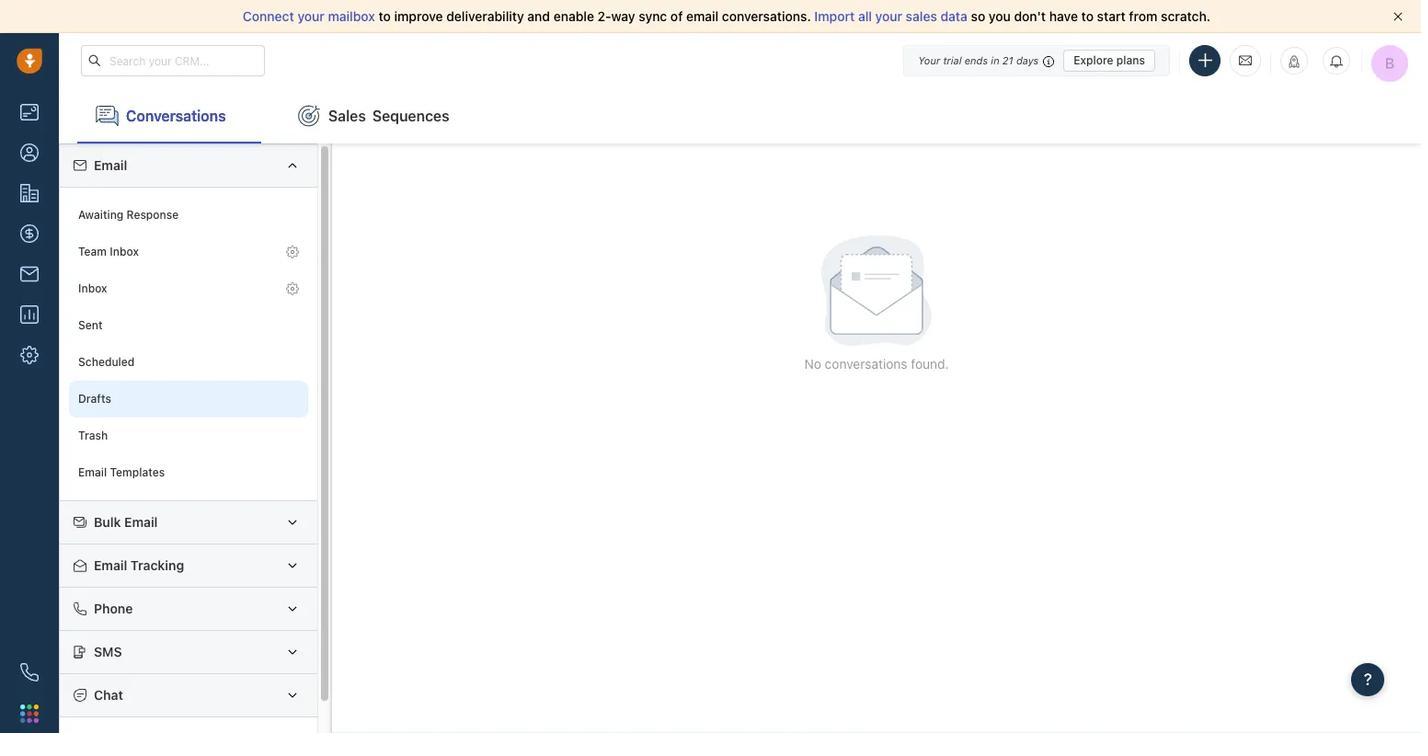 Task type: locate. For each thing, give the bounding box(es) containing it.
way
[[611, 8, 635, 24]]

inbox right the team
[[110, 245, 139, 259]]

to
[[379, 8, 391, 24], [1082, 8, 1094, 24]]

sales sequences
[[328, 107, 450, 124]]

awaiting response
[[78, 208, 179, 222]]

1 horizontal spatial inbox
[[110, 245, 139, 259]]

import
[[815, 8, 855, 24]]

email up the 'awaiting' on the left
[[94, 157, 127, 173]]

conversations
[[126, 107, 226, 124]]

bulk email
[[94, 514, 158, 530]]

0 horizontal spatial inbox
[[78, 282, 107, 296]]

2 your from the left
[[876, 8, 903, 24]]

to left start
[[1082, 8, 1094, 24]]

email up phone in the bottom of the page
[[94, 558, 127, 573]]

1 your from the left
[[298, 8, 325, 24]]

start
[[1097, 8, 1126, 24]]

your trial ends in 21 days
[[918, 54, 1039, 66]]

you
[[989, 8, 1011, 24]]

email
[[94, 157, 127, 173], [78, 466, 107, 480], [124, 514, 158, 530], [94, 558, 127, 573]]

have
[[1050, 8, 1078, 24]]

import all your sales data link
[[815, 8, 971, 24]]

ends
[[965, 54, 988, 66]]

scratch.
[[1161, 8, 1211, 24]]

days
[[1017, 54, 1039, 66]]

scheduled link
[[69, 344, 308, 381]]

email for email templates
[[78, 466, 107, 480]]

inbox down the team
[[78, 282, 107, 296]]

tracking
[[131, 558, 184, 573]]

phone image
[[20, 663, 39, 682]]

0 horizontal spatial to
[[379, 8, 391, 24]]

Search your CRM... text field
[[81, 45, 265, 76]]

your right all
[[876, 8, 903, 24]]

your left mailbox
[[298, 8, 325, 24]]

1 horizontal spatial to
[[1082, 8, 1094, 24]]

0 vertical spatial inbox
[[110, 245, 139, 259]]

sales
[[328, 107, 366, 124]]

mailbox
[[328, 8, 375, 24]]

explore plans link
[[1064, 49, 1156, 71]]

so
[[971, 8, 986, 24]]

2 to from the left
[[1082, 8, 1094, 24]]

scheduled
[[78, 356, 135, 369]]

0 horizontal spatial your
[[298, 8, 325, 24]]

from
[[1129, 8, 1158, 24]]

your
[[298, 8, 325, 24], [876, 8, 903, 24]]

email templates
[[78, 466, 165, 480]]

1 horizontal spatial your
[[876, 8, 903, 24]]

your
[[918, 54, 941, 66]]

conversations.
[[722, 8, 811, 24]]

sms
[[94, 644, 122, 660]]

email down trash
[[78, 466, 107, 480]]

tab list
[[59, 88, 1422, 144]]

to right mailbox
[[379, 8, 391, 24]]

no
[[805, 356, 822, 372]]

plans
[[1117, 53, 1146, 67]]

inbox
[[110, 245, 139, 259], [78, 282, 107, 296]]

explore plans
[[1074, 53, 1146, 67]]

of
[[671, 8, 683, 24]]

email for email tracking
[[94, 558, 127, 573]]

tab list containing conversations
[[59, 88, 1422, 144]]

chat
[[94, 687, 123, 703]]



Task type: vqa. For each thing, say whether or not it's contained in the screenshot.
of
yes



Task type: describe. For each thing, give the bounding box(es) containing it.
in
[[991, 54, 1000, 66]]

improve
[[394, 8, 443, 24]]

sequences
[[372, 107, 450, 124]]

team inbox link
[[69, 234, 308, 270]]

phone
[[94, 601, 133, 616]]

sent link
[[69, 307, 308, 344]]

drafts
[[78, 392, 111, 406]]

explore
[[1074, 53, 1114, 67]]

email templates link
[[69, 455, 308, 491]]

1 to from the left
[[379, 8, 391, 24]]

drafts link
[[69, 381, 308, 418]]

enable
[[554, 8, 594, 24]]

don't
[[1014, 8, 1046, 24]]

email
[[686, 8, 719, 24]]

phone element
[[11, 654, 48, 691]]

and
[[528, 8, 550, 24]]

trial
[[943, 54, 962, 66]]

deliverability
[[446, 8, 524, 24]]

conversations
[[825, 356, 908, 372]]

team inbox
[[78, 245, 139, 259]]

1 vertical spatial inbox
[[78, 282, 107, 296]]

what's new image
[[1288, 55, 1301, 68]]

trash link
[[69, 418, 308, 455]]

email tracking
[[94, 558, 184, 573]]

2-
[[598, 8, 611, 24]]

all
[[858, 8, 872, 24]]

sales sequences link
[[280, 88, 468, 144]]

close image
[[1394, 12, 1403, 21]]

no conversations found.
[[805, 356, 949, 372]]

sales
[[906, 8, 937, 24]]

awaiting response link
[[69, 197, 308, 234]]

team
[[78, 245, 107, 259]]

connect your mailbox to improve deliverability and enable 2-way sync of email conversations. import all your sales data so you don't have to start from scratch.
[[243, 8, 1211, 24]]

conversations link
[[77, 88, 261, 144]]

connect your mailbox link
[[243, 8, 379, 24]]

connect
[[243, 8, 294, 24]]

trash
[[78, 429, 108, 443]]

bulk
[[94, 514, 121, 530]]

email for email
[[94, 157, 127, 173]]

send email image
[[1239, 53, 1252, 68]]

data
[[941, 8, 968, 24]]

freshworks switcher image
[[20, 705, 39, 723]]

response
[[127, 208, 179, 222]]

sent
[[78, 319, 103, 333]]

email right bulk
[[124, 514, 158, 530]]

21
[[1003, 54, 1014, 66]]

awaiting
[[78, 208, 124, 222]]

inbox link
[[69, 270, 308, 307]]

found.
[[911, 356, 949, 372]]

templates
[[110, 466, 165, 480]]

sync
[[639, 8, 667, 24]]



